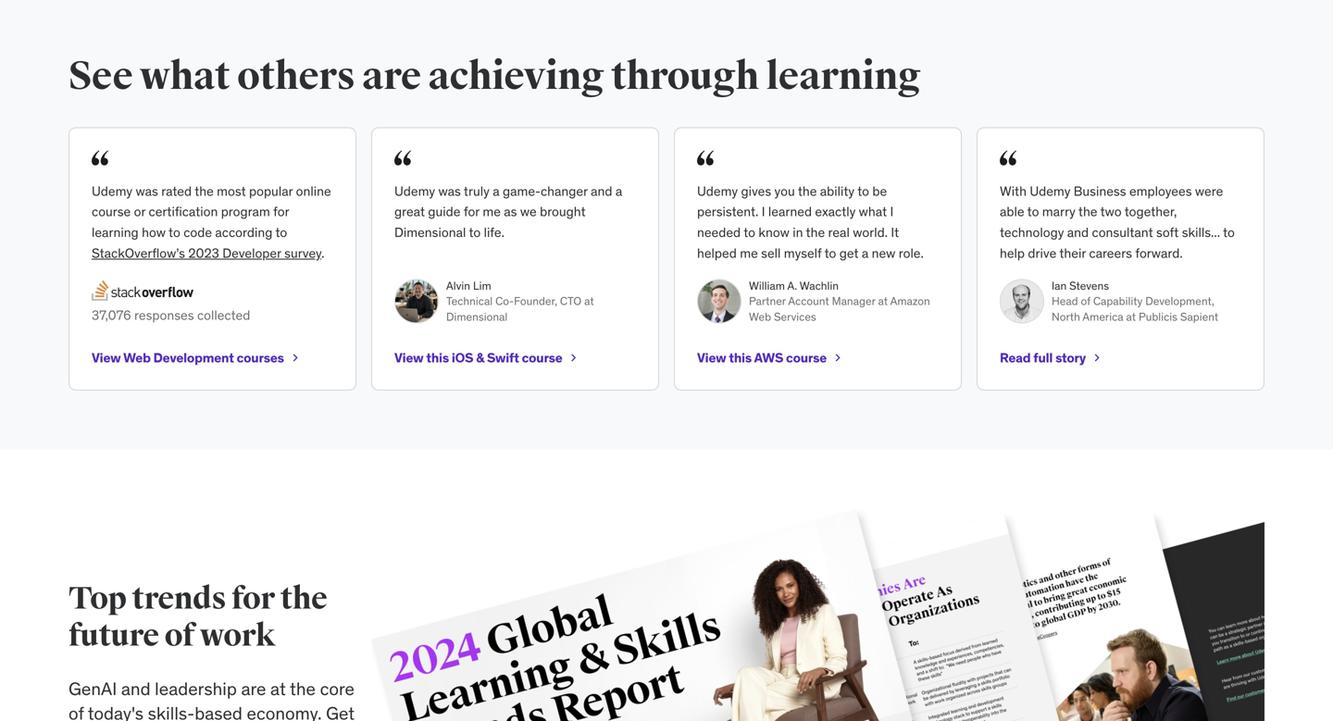Task type: describe. For each thing, give the bounding box(es) containing it.
2023
[[188, 245, 219, 262]]

together,
[[1125, 203, 1177, 220]]

alvin
[[446, 279, 470, 293]]

their
[[1060, 245, 1086, 262]]

aws
[[754, 349, 784, 366]]

are for achieving
[[362, 52, 421, 101]]

technology
[[1000, 224, 1064, 241]]

the inside the top trends for the future of work
[[280, 580, 327, 618]]

drive
[[1028, 245, 1057, 262]]

ian stevens head of capability development, north america at publicis sapient
[[1052, 279, 1219, 324]]

view for view web development courses
[[92, 349, 121, 366]]

sapient
[[1181, 310, 1219, 324]]

at inside alvin lim technical co-founder, cto at dimensional
[[584, 294, 594, 309]]

genai
[[69, 678, 117, 700]]

developer
[[222, 245, 281, 262]]

ability
[[820, 183, 855, 199]]

services
[[774, 310, 817, 324]]

alvin lim technical co-founder, cto at dimensional
[[446, 279, 594, 324]]

lim
[[473, 279, 491, 293]]

helped
[[697, 245, 737, 262]]

&
[[476, 349, 484, 366]]

trends
[[132, 580, 226, 618]]

world.
[[853, 224, 888, 241]]

it
[[891, 224, 899, 241]]

me inside udemy gives you the ability to be persistent. i learned exactly what i needed to know in the real world. it helped me sell myself to get a new role.
[[740, 245, 758, 262]]

you
[[775, 183, 795, 199]]

program
[[221, 203, 270, 220]]

how
[[142, 224, 166, 241]]

at inside "william a. wachlin partner account manager at amazon web services"
[[878, 294, 888, 309]]

great
[[394, 203, 425, 220]]

a.
[[788, 279, 797, 293]]

genai and leadership are at the core of today's skills-based economy. ge
[[69, 678, 355, 721]]

stevens
[[1070, 279, 1109, 293]]

responses
[[134, 307, 194, 324]]

persistent.
[[697, 203, 759, 220]]

life.
[[484, 224, 505, 241]]

for inside udemy was rated the most popular online course or certification program for learning how to code according to stackoverflow's 2023 developer survey .
[[273, 203, 289, 220]]

two
[[1101, 203, 1122, 220]]

to up 'survey'
[[275, 224, 287, 241]]

cto
[[560, 294, 582, 309]]

learned
[[769, 203, 812, 220]]

employees
[[1130, 183, 1192, 199]]

top
[[69, 580, 126, 618]]

code
[[184, 224, 212, 241]]

are for at
[[241, 678, 266, 700]]

online
[[296, 183, 331, 199]]

leadership
[[155, 678, 237, 700]]

udemy business reports image
[[371, 450, 1265, 721]]

skills...
[[1182, 224, 1221, 241]]

me inside udemy was truly a game-changer and a great guide for me as we brought dimensional to life.
[[483, 203, 501, 220]]

core
[[320, 678, 355, 700]]

alvin lim image
[[394, 279, 439, 324]]

william a. wachlin image
[[697, 279, 742, 324]]

role.
[[899, 245, 924, 262]]

was for certification
[[136, 183, 158, 199]]

story
[[1056, 349, 1086, 366]]

exactly
[[815, 203, 856, 220]]

2 horizontal spatial course
[[786, 349, 827, 366]]

of inside genai and leadership are at the core of today's skills-based economy. ge
[[69, 702, 84, 721]]

0 vertical spatial learning
[[766, 52, 921, 101]]

to right the how
[[169, 224, 180, 241]]

be
[[873, 183, 887, 199]]

swift
[[487, 349, 519, 366]]

read full story link
[[1000, 349, 1105, 366]]

and inside udemy was truly a game-changer and a great guide for me as we brought dimensional to life.
[[591, 183, 613, 199]]

partner
[[749, 294, 786, 309]]

ian
[[1052, 279, 1067, 293]]

william a. wachlin partner account manager at amazon web services
[[749, 279, 930, 324]]

dimensional inside alvin lim technical co-founder, cto at dimensional
[[446, 310, 508, 324]]

view this ios & swift course
[[394, 349, 563, 366]]

top trends for the future of work
[[69, 580, 327, 655]]

work
[[200, 617, 276, 655]]

development
[[153, 349, 234, 366]]

the right you
[[798, 183, 817, 199]]

0 horizontal spatial a
[[493, 183, 500, 199]]

at inside genai and leadership are at the core of today's skills-based economy. ge
[[270, 678, 286, 700]]

see
[[69, 52, 133, 101]]

founder,
[[514, 294, 557, 309]]

amazon
[[891, 294, 930, 309]]

in
[[793, 224, 803, 241]]

to left know
[[744, 224, 756, 241]]

view web development courses link
[[92, 349, 303, 366]]

see what others are achieving through learning
[[69, 52, 921, 101]]

read full story
[[1000, 349, 1086, 366]]

new
[[872, 245, 896, 262]]

1 horizontal spatial a
[[616, 183, 623, 199]]

achieving
[[428, 52, 604, 101]]



Task type: vqa. For each thing, say whether or not it's contained in the screenshot.
'SEE WHAT OTHERS ARE ACHIEVING THROUGH LEARNING' at the top
yes



Task type: locate. For each thing, give the bounding box(es) containing it.
what up "world."
[[859, 203, 887, 220]]

view this aws course
[[697, 349, 827, 366]]

popular
[[249, 183, 293, 199]]

to right skills...
[[1223, 224, 1235, 241]]

1 vertical spatial are
[[241, 678, 266, 700]]

2 xsmall image from the left
[[566, 351, 581, 365]]

xsmall image for view this ios & swift course
[[566, 351, 581, 365]]

this for aws
[[729, 349, 752, 366]]

economy.
[[247, 702, 322, 721]]

0 vertical spatial what
[[140, 52, 230, 101]]

me
[[483, 203, 501, 220], [740, 245, 758, 262]]

udemy left rated
[[92, 183, 132, 199]]

0 vertical spatial are
[[362, 52, 421, 101]]

with udemy business employees were able to marry the two together, technology and consultant soft skills... to help drive their careers forward.
[[1000, 183, 1235, 262]]

technical
[[446, 294, 493, 309]]

was inside udemy was rated the most popular online course or certification program for learning how to code according to stackoverflow's 2023 developer survey .
[[136, 183, 158, 199]]

and inside with udemy business employees were able to marry the two together, technology and consultant soft skills... to help drive their careers forward.
[[1068, 224, 1089, 241]]

was up or
[[136, 183, 158, 199]]

1 horizontal spatial are
[[362, 52, 421, 101]]

at left "amazon"
[[878, 294, 888, 309]]

web down 37,076
[[123, 349, 151, 366]]

william
[[749, 279, 785, 293]]

udemy inside with udemy business employees were able to marry the two together, technology and consultant soft skills... to help drive their careers forward.
[[1030, 183, 1071, 199]]

0 horizontal spatial and
[[121, 678, 151, 700]]

1 vertical spatial what
[[859, 203, 887, 220]]

the left most
[[195, 183, 214, 199]]

1 was from the left
[[136, 183, 158, 199]]

ios
[[452, 349, 473, 366]]

1 horizontal spatial and
[[591, 183, 613, 199]]

ian stevens image
[[1000, 279, 1045, 324]]

to inside udemy was truly a game-changer and a great guide for me as we brought dimensional to life.
[[469, 224, 481, 241]]

dimensional inside udemy was truly a game-changer and a great guide for me as we brought dimensional to life.
[[394, 224, 466, 241]]

real
[[828, 224, 850, 241]]

view this ios & swift course link
[[394, 349, 581, 366]]

3 view from the left
[[697, 349, 726, 366]]

through
[[611, 52, 759, 101]]

1 horizontal spatial learning
[[766, 52, 921, 101]]

needed
[[697, 224, 741, 241]]

xsmall image inside view this ios & swift course link
[[566, 351, 581, 365]]

and inside genai and leadership are at the core of today's skills-based economy. ge
[[121, 678, 151, 700]]

0 horizontal spatial of
[[69, 702, 84, 721]]

1 vertical spatial dimensional
[[446, 310, 508, 324]]

gives
[[741, 183, 772, 199]]

to left life.
[[469, 224, 481, 241]]

or
[[134, 203, 146, 220]]

learning inside udemy was rated the most popular online course or certification program for learning how to code according to stackoverflow's 2023 developer survey .
[[92, 224, 139, 241]]

me left as
[[483, 203, 501, 220]]

udemy inside udemy gives you the ability to be persistent. i learned exactly what i needed to know in the real world. it helped me sell myself to get a new role.
[[697, 183, 738, 199]]

1 this from the left
[[426, 349, 449, 366]]

to up technology
[[1028, 203, 1039, 220]]

udemy up great
[[394, 183, 435, 199]]

of up leadership
[[165, 617, 194, 655]]

and up their
[[1068, 224, 1089, 241]]

myself
[[784, 245, 822, 262]]

at inside 'ian stevens head of capability development, north america at publicis sapient'
[[1126, 310, 1136, 324]]

0 vertical spatial me
[[483, 203, 501, 220]]

view for view this ios & swift course
[[394, 349, 424, 366]]

1 vertical spatial and
[[1068, 224, 1089, 241]]

north
[[1052, 310, 1081, 324]]

1 udemy from the left
[[92, 183, 132, 199]]

for down truly
[[464, 203, 480, 220]]

i down gives on the top right
[[762, 203, 765, 220]]

xsmall image down cto
[[566, 351, 581, 365]]

2 i from the left
[[890, 203, 894, 220]]

2 horizontal spatial xsmall image
[[1090, 351, 1105, 365]]

wachlin
[[800, 279, 839, 293]]

xsmall image right courses
[[288, 351, 303, 365]]

certification
[[149, 203, 218, 220]]

1 horizontal spatial course
[[522, 349, 563, 366]]

to left the get
[[825, 245, 837, 262]]

survey
[[284, 245, 321, 262]]

guide
[[428, 203, 461, 220]]

0 horizontal spatial me
[[483, 203, 501, 220]]

were
[[1195, 183, 1224, 199]]

of down genai
[[69, 702, 84, 721]]

2 horizontal spatial of
[[1081, 294, 1091, 309]]

1 horizontal spatial of
[[165, 617, 194, 655]]

xsmall image for read full story
[[1090, 351, 1105, 365]]

1 horizontal spatial xsmall image
[[566, 351, 581, 365]]

1 horizontal spatial me
[[740, 245, 758, 262]]

.
[[321, 245, 325, 262]]

for right "trends"
[[232, 580, 275, 618]]

udemy inside udemy was rated the most popular online course or certification program for learning how to code according to stackoverflow's 2023 developer survey .
[[92, 183, 132, 199]]

skills-
[[148, 702, 195, 721]]

4 udemy from the left
[[1030, 183, 1071, 199]]

game-
[[503, 183, 541, 199]]

able
[[1000, 203, 1025, 220]]

others
[[237, 52, 355, 101]]

1 horizontal spatial was
[[438, 183, 461, 199]]

udemy up persistent.
[[697, 183, 738, 199]]

2 horizontal spatial view
[[697, 349, 726, 366]]

the right work
[[280, 580, 327, 618]]

course left or
[[92, 203, 131, 220]]

the right in
[[806, 224, 825, 241]]

0 vertical spatial dimensional
[[394, 224, 466, 241]]

and right the changer
[[591, 183, 613, 199]]

a inside udemy gives you the ability to be persistent. i learned exactly what i needed to know in the real world. it helped me sell myself to get a new role.
[[862, 245, 869, 262]]

at
[[584, 294, 594, 309], [878, 294, 888, 309], [1126, 310, 1136, 324], [270, 678, 286, 700]]

for inside udemy was truly a game-changer and a great guide for me as we brought dimensional to life.
[[464, 203, 480, 220]]

xsmall image right story
[[1090, 351, 1105, 365]]

know
[[759, 224, 790, 241]]

udemy inside udemy was truly a game-changer and a great guide for me as we brought dimensional to life.
[[394, 183, 435, 199]]

a right the get
[[862, 245, 869, 262]]

this
[[426, 349, 449, 366], [729, 349, 752, 366]]

1 xsmall image from the left
[[288, 351, 303, 365]]

was inside udemy was truly a game-changer and a great guide for me as we brought dimensional to life.
[[438, 183, 461, 199]]

2 vertical spatial and
[[121, 678, 151, 700]]

based
[[195, 702, 243, 721]]

what inside udemy gives you the ability to be persistent. i learned exactly what i needed to know in the real world. it helped me sell myself to get a new role.
[[859, 203, 887, 220]]

today's
[[88, 702, 144, 721]]

brought
[[540, 203, 586, 220]]

to left be
[[858, 183, 870, 199]]

course inside udemy was rated the most popular online course or certification program for learning how to code according to stackoverflow's 2023 developer survey .
[[92, 203, 131, 220]]

what right see on the left of the page
[[140, 52, 230, 101]]

of inside the top trends for the future of work
[[165, 617, 194, 655]]

2 this from the left
[[729, 349, 752, 366]]

view down 37,076
[[92, 349, 121, 366]]

america
[[1083, 310, 1124, 324]]

the left two
[[1079, 203, 1098, 220]]

1 horizontal spatial what
[[859, 203, 887, 220]]

0 horizontal spatial xsmall image
[[288, 351, 303, 365]]

2 horizontal spatial and
[[1068, 224, 1089, 241]]

1 horizontal spatial i
[[890, 203, 894, 220]]

manager
[[832, 294, 876, 309]]

0 horizontal spatial i
[[762, 203, 765, 220]]

2 udemy from the left
[[394, 183, 435, 199]]

forward.
[[1136, 245, 1183, 262]]

udemy was truly a game-changer and a great guide for me as we brought dimensional to life.
[[394, 183, 623, 241]]

the inside udemy was rated the most popular online course or certification program for learning how to code according to stackoverflow's 2023 developer survey .
[[195, 183, 214, 199]]

view for view this aws course
[[697, 349, 726, 366]]

3 xsmall image from the left
[[1090, 351, 1105, 365]]

1 view from the left
[[92, 349, 121, 366]]

me left sell
[[740, 245, 758, 262]]

view left ios
[[394, 349, 424, 366]]

web inside "william a. wachlin partner account manager at amazon web services"
[[749, 310, 771, 324]]

a right truly
[[493, 183, 500, 199]]

0 horizontal spatial learning
[[92, 224, 139, 241]]

1 horizontal spatial view
[[394, 349, 424, 366]]

dimensional
[[394, 224, 466, 241], [446, 310, 508, 324]]

1 horizontal spatial this
[[729, 349, 752, 366]]

stackoverflow's 2023 developer survey link
[[92, 245, 321, 262]]

publicis
[[1139, 310, 1178, 324]]

view this aws course link
[[697, 349, 846, 366]]

of down stevens
[[1081, 294, 1091, 309]]

view web development courses
[[92, 349, 284, 366]]

careers
[[1089, 245, 1132, 262]]

are
[[362, 52, 421, 101], [241, 678, 266, 700]]

at up economy.
[[270, 678, 286, 700]]

xsmall image inside view web development courses link
[[288, 351, 303, 365]]

this left ios
[[426, 349, 449, 366]]

head
[[1052, 294, 1078, 309]]

most
[[217, 183, 246, 199]]

for
[[273, 203, 289, 220], [464, 203, 480, 220], [232, 580, 275, 618]]

the up economy.
[[290, 678, 316, 700]]

37,076 responses collected
[[92, 307, 250, 324]]

2 horizontal spatial a
[[862, 245, 869, 262]]

1 horizontal spatial web
[[749, 310, 771, 324]]

udemy up marry
[[1030, 183, 1071, 199]]

web down partner
[[749, 310, 771, 324]]

udemy for udemy gives you the ability to be persistent. i learned exactly what i needed to know in the real world. it helped me sell myself to get a new role.
[[697, 183, 738, 199]]

1 vertical spatial learning
[[92, 224, 139, 241]]

for inside the top trends for the future of work
[[232, 580, 275, 618]]

xsmall image for view web development courses
[[288, 351, 303, 365]]

future
[[69, 617, 159, 655]]

sell
[[761, 245, 781, 262]]

the inside with udemy business employees were able to marry the two together, technology and consultant soft skills... to help drive their careers forward.
[[1079, 203, 1098, 220]]

get
[[840, 245, 859, 262]]

0 vertical spatial web
[[749, 310, 771, 324]]

udemy for udemy was truly a game-changer and a great guide for me as we brought dimensional to life.
[[394, 183, 435, 199]]

xsmall image
[[831, 351, 846, 365]]

0 horizontal spatial web
[[123, 349, 151, 366]]

stackoverflow's
[[92, 245, 185, 262]]

view down william a. wachlin icon
[[697, 349, 726, 366]]

course right 'swift'
[[522, 349, 563, 366]]

at down capability
[[1126, 310, 1136, 324]]

1 vertical spatial me
[[740, 245, 758, 262]]

course
[[92, 203, 131, 220], [522, 349, 563, 366], [786, 349, 827, 366]]

xsmall image inside 'read full story' link
[[1090, 351, 1105, 365]]

dimensional down guide
[[394, 224, 466, 241]]

consultant
[[1092, 224, 1153, 241]]

business
[[1074, 183, 1127, 199]]

help
[[1000, 245, 1025, 262]]

and up "today's"
[[121, 678, 151, 700]]

was for guide
[[438, 183, 461, 199]]

udemy gives you the ability to be persistent. i learned exactly what i needed to know in the real world. it helped me sell myself to get a new role.
[[697, 183, 924, 262]]

0 horizontal spatial what
[[140, 52, 230, 101]]

this for ios
[[426, 349, 449, 366]]

1 vertical spatial web
[[123, 349, 151, 366]]

view
[[92, 349, 121, 366], [394, 349, 424, 366], [697, 349, 726, 366]]

0 horizontal spatial are
[[241, 678, 266, 700]]

for down popular
[[273, 203, 289, 220]]

i up it
[[890, 203, 894, 220]]

this left aws
[[729, 349, 752, 366]]

truly
[[464, 183, 490, 199]]

according
[[215, 224, 273, 241]]

a
[[493, 183, 500, 199], [616, 183, 623, 199], [862, 245, 869, 262]]

at right cto
[[584, 294, 594, 309]]

0 horizontal spatial this
[[426, 349, 449, 366]]

2 view from the left
[[394, 349, 424, 366]]

2 was from the left
[[438, 183, 461, 199]]

with
[[1000, 183, 1027, 199]]

3 udemy from the left
[[697, 183, 738, 199]]

xsmall image
[[288, 351, 303, 365], [566, 351, 581, 365], [1090, 351, 1105, 365]]

rated
[[161, 183, 192, 199]]

dimensional down technical
[[446, 310, 508, 324]]

of inside 'ian stevens head of capability development, north america at publicis sapient'
[[1081, 294, 1091, 309]]

see what others are achieving through learning element
[[69, 52, 1265, 391]]

udemy
[[92, 183, 132, 199], [394, 183, 435, 199], [697, 183, 738, 199], [1030, 183, 1071, 199]]

full
[[1034, 349, 1053, 366]]

0 horizontal spatial view
[[92, 349, 121, 366]]

collected
[[197, 307, 250, 324]]

0 vertical spatial of
[[1081, 294, 1091, 309]]

udemy was rated the most popular online course or certification program for learning how to code according to stackoverflow's 2023 developer survey .
[[92, 183, 331, 262]]

are inside genai and leadership are at the core of today's skills-based economy. ge
[[241, 678, 266, 700]]

a right the changer
[[616, 183, 623, 199]]

development,
[[1146, 294, 1215, 309]]

0 vertical spatial and
[[591, 183, 613, 199]]

soft
[[1157, 224, 1179, 241]]

was up guide
[[438, 183, 461, 199]]

0 horizontal spatial was
[[136, 183, 158, 199]]

account
[[788, 294, 829, 309]]

read
[[1000, 349, 1031, 366]]

course left xsmall icon
[[786, 349, 827, 366]]

1 i from the left
[[762, 203, 765, 220]]

1 vertical spatial of
[[165, 617, 194, 655]]

the inside genai and leadership are at the core of today's skills-based economy. ge
[[290, 678, 316, 700]]

0 horizontal spatial course
[[92, 203, 131, 220]]

we
[[520, 203, 537, 220]]

2 vertical spatial of
[[69, 702, 84, 721]]

udemy for udemy was rated the most popular online course or certification program for learning how to code according to stackoverflow's 2023 developer survey .
[[92, 183, 132, 199]]



